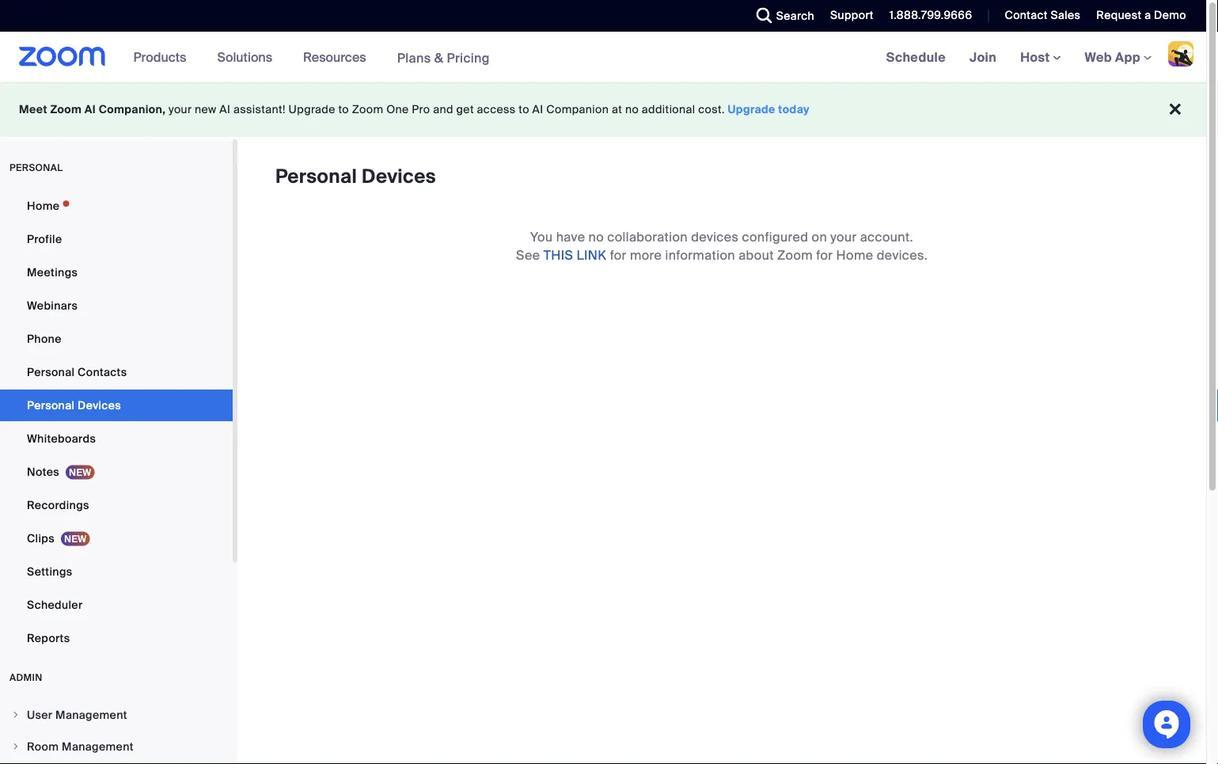 Task type: describe. For each thing, give the bounding box(es) containing it.
admin
[[10, 671, 43, 684]]

this link link
[[544, 247, 607, 263]]

home inside home link
[[27, 198, 60, 213]]

on
[[812, 228, 828, 245]]

account.
[[860, 228, 914, 245]]

access
[[477, 102, 516, 117]]

profile picture image
[[1169, 41, 1194, 67]]

a
[[1145, 8, 1152, 23]]

zoom logo image
[[19, 47, 106, 67]]

personal
[[10, 162, 63, 174]]

1 to from the left
[[338, 102, 349, 117]]

personal contacts link
[[0, 356, 233, 388]]

about
[[739, 247, 774, 263]]

meetings link
[[0, 257, 233, 288]]

products
[[134, 49, 186, 65]]

notes
[[27, 464, 59, 479]]

meet zoom ai companion, footer
[[0, 82, 1207, 137]]

management for room management
[[62, 739, 134, 754]]

meetings navigation
[[875, 32, 1207, 84]]

room
[[27, 739, 59, 754]]

user management
[[27, 707, 127, 722]]

configured
[[742, 228, 809, 245]]

webinars
[[27, 298, 78, 313]]

additional
[[642, 102, 696, 117]]

room management
[[27, 739, 134, 754]]

solutions
[[217, 49, 272, 65]]

admin menu menu
[[0, 700, 233, 764]]

profile
[[27, 232, 62, 246]]

home inside the you have no collaboration devices configured on your account. see this link for more information about zoom for home devices.
[[837, 247, 874, 263]]

phone link
[[0, 323, 233, 355]]

app
[[1116, 49, 1141, 65]]

banner containing products
[[0, 32, 1207, 84]]

2 upgrade from the left
[[728, 102, 776, 117]]

and
[[433, 102, 454, 117]]

2 to from the left
[[519, 102, 530, 117]]

one
[[387, 102, 409, 117]]

join link
[[958, 32, 1009, 82]]

1 ai from the left
[[85, 102, 96, 117]]

plans & pricing
[[397, 49, 490, 66]]

no inside meet zoom ai companion, "footer"
[[625, 102, 639, 117]]

user
[[27, 707, 53, 722]]

resources button
[[303, 32, 373, 82]]

right image
[[11, 710, 21, 720]]

your inside meet zoom ai companion, "footer"
[[169, 102, 192, 117]]

scheduler link
[[0, 589, 233, 621]]

new
[[195, 102, 217, 117]]

devices.
[[877, 247, 928, 263]]

information
[[665, 247, 736, 263]]

contact
[[1005, 8, 1048, 23]]

companion
[[547, 102, 609, 117]]

recordings
[[27, 498, 89, 512]]

plans
[[397, 49, 431, 66]]

0 horizontal spatial zoom
[[50, 102, 82, 117]]

link
[[577, 247, 607, 263]]

no inside the you have no collaboration devices configured on your account. see this link for more information about zoom for home devices.
[[589, 228, 604, 245]]

upgrade today link
[[728, 102, 810, 117]]

0 vertical spatial personal
[[276, 164, 357, 189]]

host button
[[1021, 49, 1061, 65]]

you
[[531, 228, 553, 245]]

personal for personal devices link
[[27, 398, 75, 413]]

request
[[1097, 8, 1142, 23]]

clips link
[[0, 523, 233, 554]]

products button
[[134, 32, 194, 82]]

user management menu item
[[0, 700, 233, 730]]

meet
[[19, 102, 47, 117]]

recordings link
[[0, 489, 233, 521]]

personal for personal contacts link
[[27, 365, 75, 379]]

2 for from the left
[[817, 247, 833, 263]]

host
[[1021, 49, 1054, 65]]

demo
[[1155, 8, 1187, 23]]

management for user management
[[55, 707, 127, 722]]

schedule
[[887, 49, 946, 65]]

settings link
[[0, 556, 233, 588]]

phone
[[27, 331, 62, 346]]



Task type: locate. For each thing, give the bounding box(es) containing it.
0 vertical spatial your
[[169, 102, 192, 117]]

contacts
[[78, 365, 127, 379]]

clips
[[27, 531, 55, 546]]

more
[[630, 247, 662, 263]]

scheduler
[[27, 597, 83, 612]]

zoom right meet on the left of the page
[[50, 102, 82, 117]]

management inside room management menu item
[[62, 739, 134, 754]]

1 horizontal spatial home
[[837, 247, 874, 263]]

for
[[610, 247, 627, 263], [817, 247, 833, 263]]

upgrade down product information navigation
[[289, 102, 335, 117]]

product information navigation
[[122, 32, 502, 84]]

for down on
[[817, 247, 833, 263]]

zoom left one
[[352, 102, 384, 117]]

ai
[[85, 102, 96, 117], [220, 102, 231, 117], [533, 102, 544, 117]]

join
[[970, 49, 997, 65]]

devices
[[691, 228, 739, 245]]

your inside the you have no collaboration devices configured on your account. see this link for more information about zoom for home devices.
[[831, 228, 857, 245]]

request a demo link
[[1085, 0, 1207, 32], [1097, 8, 1187, 23]]

1 horizontal spatial your
[[831, 228, 857, 245]]

contact sales
[[1005, 8, 1081, 23]]

pricing
[[447, 49, 490, 66]]

notes link
[[0, 456, 233, 488]]

for right link
[[610, 247, 627, 263]]

banner
[[0, 32, 1207, 84]]

whiteboards
[[27, 431, 96, 446]]

2 horizontal spatial ai
[[533, 102, 544, 117]]

personal devices down personal contacts
[[27, 398, 121, 413]]

personal devices down one
[[276, 164, 436, 189]]

management down user management menu item
[[62, 739, 134, 754]]

room management menu item
[[0, 732, 233, 762]]

to
[[338, 102, 349, 117], [519, 102, 530, 117]]

your right on
[[831, 228, 857, 245]]

0 horizontal spatial personal devices
[[27, 398, 121, 413]]

no right the at
[[625, 102, 639, 117]]

you have no collaboration devices configured on your account. see this link for more information about zoom for home devices.
[[516, 228, 928, 263]]

1 vertical spatial devices
[[78, 398, 121, 413]]

cost.
[[699, 102, 725, 117]]

zoom inside the you have no collaboration devices configured on your account. see this link for more information about zoom for home devices.
[[778, 247, 813, 263]]

devices
[[362, 164, 436, 189], [78, 398, 121, 413]]

1 for from the left
[[610, 247, 627, 263]]

support link
[[819, 0, 878, 32], [831, 8, 874, 23]]

1 horizontal spatial to
[[519, 102, 530, 117]]

2 vertical spatial personal
[[27, 398, 75, 413]]

reports link
[[0, 622, 233, 654]]

1 vertical spatial your
[[831, 228, 857, 245]]

management
[[55, 707, 127, 722], [62, 739, 134, 754]]

1 vertical spatial home
[[837, 247, 874, 263]]

&
[[434, 49, 444, 66]]

1 horizontal spatial upgrade
[[728, 102, 776, 117]]

3 ai from the left
[[533, 102, 544, 117]]

have
[[556, 228, 585, 245]]

solutions button
[[217, 32, 280, 82]]

personal devices inside personal devices link
[[27, 398, 121, 413]]

ai left companion,
[[85, 102, 96, 117]]

see
[[516, 247, 540, 263]]

2 horizontal spatial zoom
[[778, 247, 813, 263]]

meetings
[[27, 265, 78, 280]]

1 vertical spatial personal
[[27, 365, 75, 379]]

1 vertical spatial management
[[62, 739, 134, 754]]

1 vertical spatial no
[[589, 228, 604, 245]]

ai left companion
[[533, 102, 544, 117]]

1 horizontal spatial personal devices
[[276, 164, 436, 189]]

no up link
[[589, 228, 604, 245]]

1 horizontal spatial no
[[625, 102, 639, 117]]

this
[[544, 247, 573, 263]]

search button
[[745, 0, 819, 32]]

plans & pricing link
[[397, 49, 490, 66], [397, 49, 490, 66]]

0 horizontal spatial to
[[338, 102, 349, 117]]

webinars link
[[0, 290, 233, 321]]

settings
[[27, 564, 72, 579]]

resources
[[303, 49, 366, 65]]

management inside user management menu item
[[55, 707, 127, 722]]

personal
[[276, 164, 357, 189], [27, 365, 75, 379], [27, 398, 75, 413]]

1 upgrade from the left
[[289, 102, 335, 117]]

schedule link
[[875, 32, 958, 82]]

0 vertical spatial devices
[[362, 164, 436, 189]]

at
[[612, 102, 622, 117]]

devices down contacts
[[78, 398, 121, 413]]

1 vertical spatial personal devices
[[27, 398, 121, 413]]

0 vertical spatial personal devices
[[276, 164, 436, 189]]

whiteboards link
[[0, 423, 233, 455]]

assistant!
[[234, 102, 286, 117]]

web app
[[1085, 49, 1141, 65]]

personal devices link
[[0, 390, 233, 421]]

1 horizontal spatial for
[[817, 247, 833, 263]]

personal devices
[[276, 164, 436, 189], [27, 398, 121, 413]]

1 horizontal spatial zoom
[[352, 102, 384, 117]]

home down account.
[[837, 247, 874, 263]]

devices inside personal menu menu
[[78, 398, 121, 413]]

collaboration
[[608, 228, 688, 245]]

reports
[[27, 631, 70, 645]]

to down resources dropdown button
[[338, 102, 349, 117]]

home up profile
[[27, 198, 60, 213]]

2 ai from the left
[[220, 102, 231, 117]]

1 horizontal spatial devices
[[362, 164, 436, 189]]

management up room management
[[55, 707, 127, 722]]

zoom down "configured"
[[778, 247, 813, 263]]

home link
[[0, 190, 233, 222]]

web app button
[[1085, 49, 1152, 65]]

personal contacts
[[27, 365, 127, 379]]

your
[[169, 102, 192, 117], [831, 228, 857, 245]]

right image
[[11, 742, 21, 751]]

to right access
[[519, 102, 530, 117]]

upgrade
[[289, 102, 335, 117], [728, 102, 776, 117]]

0 horizontal spatial upgrade
[[289, 102, 335, 117]]

your left new
[[169, 102, 192, 117]]

today
[[779, 102, 810, 117]]

ai right new
[[220, 102, 231, 117]]

1.888.799.9666
[[890, 8, 973, 23]]

search
[[777, 8, 815, 23]]

companion,
[[99, 102, 166, 117]]

1 horizontal spatial ai
[[220, 102, 231, 117]]

0 vertical spatial no
[[625, 102, 639, 117]]

request a demo
[[1097, 8, 1187, 23]]

0 horizontal spatial ai
[[85, 102, 96, 117]]

home
[[27, 198, 60, 213], [837, 247, 874, 263]]

0 horizontal spatial for
[[610, 247, 627, 263]]

sales
[[1051, 8, 1081, 23]]

upgrade right cost.
[[728, 102, 776, 117]]

meet zoom ai companion, your new ai assistant! upgrade to zoom one pro and get access to ai companion at no additional cost. upgrade today
[[19, 102, 810, 117]]

0 horizontal spatial no
[[589, 228, 604, 245]]

0 horizontal spatial your
[[169, 102, 192, 117]]

0 vertical spatial management
[[55, 707, 127, 722]]

get
[[457, 102, 474, 117]]

devices down one
[[362, 164, 436, 189]]

web
[[1085, 49, 1112, 65]]

personal menu menu
[[0, 190, 233, 656]]

zoom
[[50, 102, 82, 117], [352, 102, 384, 117], [778, 247, 813, 263]]

0 horizontal spatial home
[[27, 198, 60, 213]]

pro
[[412, 102, 430, 117]]

0 vertical spatial home
[[27, 198, 60, 213]]

0 horizontal spatial devices
[[78, 398, 121, 413]]

support
[[831, 8, 874, 23]]

profile link
[[0, 223, 233, 255]]

no
[[625, 102, 639, 117], [589, 228, 604, 245]]



Task type: vqa. For each thing, say whether or not it's contained in the screenshot.
SEE
yes



